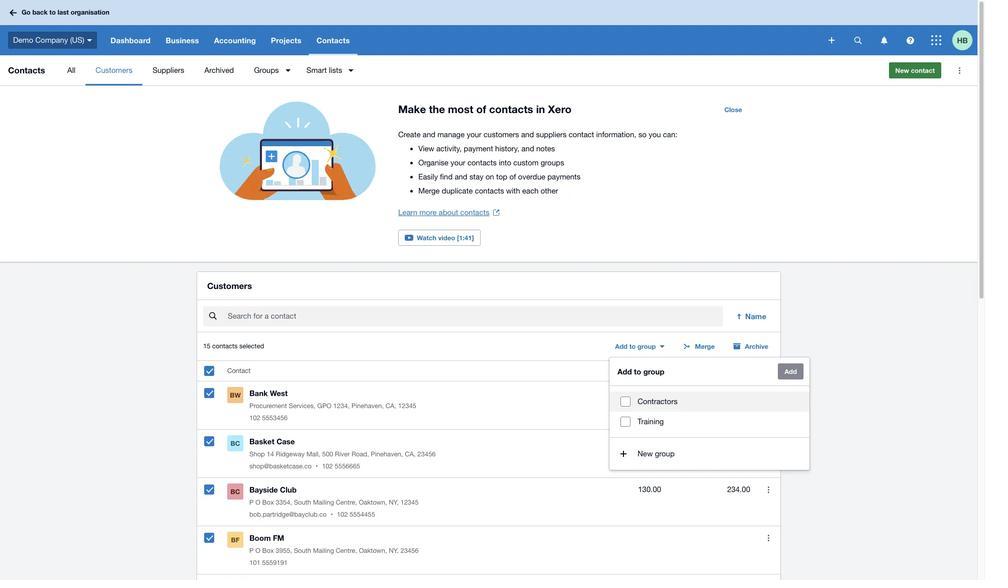 Task type: locate. For each thing, give the bounding box(es) containing it.
130.00 link
[[639, 484, 662, 496]]

close button
[[719, 102, 749, 118]]

1 vertical spatial south
[[294, 548, 311, 555]]

club
[[280, 486, 297, 495]]

• inside bayside club p o box 3354, south mailing centre, oaktown, ny, 12345 bob.partridge@bayclub.co • 102 5554455
[[331, 511, 333, 519]]

o inside the boom fm p o box 3955, south mailing centre, oaktown, ny, 23456 101 5559191
[[256, 548, 261, 555]]

p inside bayside club p o box 3354, south mailing centre, oaktown, ny, 12345 bob.partridge@bayclub.co • 102 5554455
[[250, 499, 254, 507]]

other
[[541, 187, 559, 195]]

1 vertical spatial of
[[510, 173, 516, 181]]

p up '101'
[[250, 548, 254, 555]]

102 down 500
[[322, 463, 333, 471]]

1 south from the top
[[294, 499, 311, 507]]

go back to last organisation link
[[6, 4, 116, 22]]

2 oaktown, from the top
[[359, 548, 387, 555]]

navigation containing dashboard
[[103, 25, 822, 55]]

0 vertical spatial centre,
[[336, 499, 357, 507]]

102
[[250, 415, 260, 422], [322, 463, 333, 471], [337, 511, 348, 519]]

1 vertical spatial merge
[[695, 343, 715, 351]]

organisation
[[71, 8, 110, 16]]

centre, up 5554455 in the left bottom of the page
[[336, 499, 357, 507]]

go
[[22, 8, 31, 16]]

ny, inside the boom fm p o box 3955, south mailing centre, oaktown, ny, 23456 101 5559191
[[389, 548, 399, 555]]

box down bayside
[[262, 499, 274, 507]]

1 vertical spatial mailing
[[313, 548, 334, 555]]

0 vertical spatial group
[[638, 343, 656, 351]]

centre, for boom fm
[[336, 548, 357, 555]]

view activity, payment history, and notes
[[419, 144, 555, 153]]

1 horizontal spatial contact
[[912, 66, 935, 74]]

merge for merge
[[695, 343, 715, 351]]

contacts up lists
[[317, 36, 350, 45]]

1 horizontal spatial new
[[896, 66, 910, 74]]

add to group up you
[[616, 343, 656, 351]]

0 horizontal spatial merge
[[419, 187, 440, 195]]

0 horizontal spatial svg image
[[87, 39, 92, 42]]

your
[[467, 130, 482, 139], [451, 159, 466, 167]]

1 vertical spatial group
[[644, 367, 665, 376]]

more row options image
[[759, 480, 779, 500], [759, 528, 779, 549]]

2 mailing from the top
[[313, 548, 334, 555]]

0 vertical spatial 102
[[250, 415, 260, 422]]

[1:41]
[[457, 234, 474, 242]]

contacts
[[317, 36, 350, 45], [8, 65, 45, 75]]

1 vertical spatial bc
[[231, 488, 240, 496]]

1 vertical spatial contact
[[569, 130, 595, 139]]

o inside bayside club p o box 3354, south mailing centre, oaktown, ny, 12345 bob.partridge@bayclub.co • 102 5554455
[[256, 499, 261, 507]]

case
[[277, 437, 295, 446]]

0 horizontal spatial contact
[[569, 130, 595, 139]]

0 vertical spatial box
[[262, 499, 274, 507]]

0 vertical spatial mailing
[[313, 499, 334, 507]]

oaktown,
[[359, 499, 387, 507], [359, 548, 387, 555]]

with
[[507, 187, 520, 195]]

0 vertical spatial new
[[896, 66, 910, 74]]

0 vertical spatial of
[[477, 103, 487, 116]]

0 vertical spatial more row options image
[[759, 480, 779, 500]]

ny, for bayside club
[[389, 499, 399, 507]]

bc left bayside
[[231, 488, 240, 496]]

oaktown, inside the boom fm p o box 3955, south mailing centre, oaktown, ny, 23456 101 5559191
[[359, 548, 387, 555]]

ridgeway
[[276, 451, 305, 459]]

bayside
[[250, 486, 278, 495]]

2 horizontal spatial 102
[[337, 511, 348, 519]]

0 vertical spatial contact
[[912, 66, 935, 74]]

1 vertical spatial your
[[451, 159, 466, 167]]

navigation
[[103, 25, 822, 55]]

bc for bayside club
[[231, 488, 240, 496]]

0 vertical spatial ca,
[[386, 403, 397, 410]]

box
[[262, 499, 274, 507], [262, 548, 274, 555]]

of right most
[[477, 103, 487, 116]]

15 contacts selected
[[203, 343, 264, 350]]

new inside new group button
[[638, 450, 653, 459]]

1 o from the top
[[256, 499, 261, 507]]

contacts down on
[[475, 187, 504, 195]]

o up '101'
[[256, 548, 261, 555]]

contractors button
[[610, 392, 810, 412]]

menu
[[57, 55, 881, 86]]

xero
[[548, 103, 572, 116]]

0 vertical spatial merge
[[419, 187, 440, 195]]

102 inside basket case shop 14 ridgeway mall, 500 river road, pinehaven, ca, 23456 shop@basketcase.co • 102 5556665
[[322, 463, 333, 471]]

234.00
[[728, 486, 751, 494]]

0 vertical spatial to
[[49, 8, 56, 16]]

1 mailing from the top
[[313, 499, 334, 507]]

2 vertical spatial to
[[634, 367, 642, 376]]

payment
[[464, 144, 493, 153]]

0 vertical spatial •
[[316, 463, 318, 471]]

2 centre, from the top
[[336, 548, 357, 555]]

1 bc from the top
[[231, 440, 240, 448]]

contacts right 15
[[212, 343, 238, 350]]

1 horizontal spatial 102
[[322, 463, 333, 471]]

merge inside button
[[695, 343, 715, 351]]

2 more row options image from the top
[[759, 528, 779, 549]]

and left the suppliers
[[522, 130, 534, 139]]

contacts down payment
[[468, 159, 497, 167]]

list box
[[610, 386, 810, 438]]

102 inside bank west procurement services, gpo 1234, pinehaven, ca, 12345 102 5553456
[[250, 415, 260, 422]]

smart
[[307, 66, 327, 74]]

1 vertical spatial add to group
[[618, 367, 665, 376]]

23456 inside the boom fm p o box 3955, south mailing centre, oaktown, ny, 23456 101 5559191
[[401, 548, 419, 555]]

p inside the boom fm p o box 3955, south mailing centre, oaktown, ny, 23456 101 5559191
[[250, 548, 254, 555]]

12345 inside bayside club p o box 3354, south mailing centre, oaktown, ny, 12345 bob.partridge@bayclub.co • 102 5554455
[[401, 499, 419, 507]]

1 vertical spatial o
[[256, 548, 261, 555]]

1 vertical spatial centre,
[[336, 548, 357, 555]]

svg image
[[829, 37, 835, 43], [87, 39, 92, 42]]

contact
[[912, 66, 935, 74], [569, 130, 595, 139]]

1 vertical spatial p
[[250, 548, 254, 555]]

0 vertical spatial contacts
[[317, 36, 350, 45]]

1 horizontal spatial ca,
[[405, 451, 416, 459]]

each
[[523, 187, 539, 195]]

mailing right 3955,
[[313, 548, 334, 555]]

box inside bayside club p o box 3354, south mailing centre, oaktown, ny, 12345 bob.partridge@bayclub.co • 102 5554455
[[262, 499, 274, 507]]

• inside basket case shop 14 ridgeway mall, 500 river road, pinehaven, ca, 23456 shop@basketcase.co • 102 5556665
[[316, 463, 318, 471]]

pinehaven,
[[352, 403, 384, 410], [371, 451, 403, 459]]

contact list table element
[[197, 361, 781, 581]]

0 horizontal spatial 102
[[250, 415, 260, 422]]

1 horizontal spatial your
[[467, 130, 482, 139]]

2 box from the top
[[262, 548, 274, 555]]

p
[[250, 499, 254, 507], [250, 548, 254, 555]]

add inside popup button
[[616, 343, 628, 351]]

shop
[[250, 451, 265, 459]]

1 horizontal spatial of
[[510, 173, 516, 181]]

mailing for fm
[[313, 548, 334, 555]]

south right 3354,
[[294, 499, 311, 507]]

oaktown, up 5554455 in the left bottom of the page
[[359, 499, 387, 507]]

1 horizontal spatial merge
[[695, 343, 715, 351]]

0 vertical spatial customers
[[96, 66, 133, 74]]

contacts up customers on the top of the page
[[490, 103, 534, 116]]

merge left archive button on the right of the page
[[695, 343, 715, 351]]

bc left basket
[[231, 440, 240, 448]]

(us)
[[70, 36, 84, 44]]

svg image
[[10, 9, 17, 16], [932, 35, 942, 45], [855, 36, 862, 44], [881, 36, 888, 44], [907, 36, 915, 44]]

video
[[439, 234, 455, 242]]

into
[[499, 159, 512, 167]]

and
[[423, 130, 436, 139], [522, 130, 534, 139], [522, 144, 535, 153], [455, 173, 468, 181]]

p down bayside
[[250, 499, 254, 507]]

group inside popup button
[[638, 343, 656, 351]]

centre, inside the boom fm p o box 3955, south mailing centre, oaktown, ny, 23456 101 5559191
[[336, 548, 357, 555]]

so
[[639, 130, 647, 139]]

1 vertical spatial box
[[262, 548, 274, 555]]

and up custom
[[522, 144, 535, 153]]

0 horizontal spatial •
[[316, 463, 318, 471]]

centre, down 5554455 in the left bottom of the page
[[336, 548, 357, 555]]

1 vertical spatial 23456
[[401, 548, 419, 555]]

o
[[256, 499, 261, 507], [256, 548, 261, 555]]

name button
[[730, 307, 775, 327]]

new inside the new contact button
[[896, 66, 910, 74]]

1 vertical spatial 102
[[322, 463, 333, 471]]

customers
[[484, 130, 519, 139]]

0 vertical spatial south
[[294, 499, 311, 507]]

23456 inside basket case shop 14 ridgeway mall, 500 river road, pinehaven, ca, 23456 shop@basketcase.co • 102 5556665
[[418, 451, 436, 459]]

oaktown, inside bayside club p o box 3354, south mailing centre, oaktown, ny, 12345 bob.partridge@bayclub.co • 102 5554455
[[359, 499, 387, 507]]

0 vertical spatial p
[[250, 499, 254, 507]]

1 horizontal spatial customers
[[207, 281, 252, 291]]

bf
[[231, 537, 240, 545]]

mailing inside the boom fm p o box 3955, south mailing centre, oaktown, ny, 23456 101 5559191
[[313, 548, 334, 555]]

500
[[322, 451, 333, 459]]

0 vertical spatial oaktown,
[[359, 499, 387, 507]]

2 south from the top
[[294, 548, 311, 555]]

1 vertical spatial more row options image
[[759, 528, 779, 549]]

2 o from the top
[[256, 548, 261, 555]]

suppliers
[[153, 66, 184, 74]]

1 vertical spatial pinehaven,
[[371, 451, 403, 459]]

box for bayside
[[262, 499, 274, 507]]

contacts down demo
[[8, 65, 45, 75]]

add to group group
[[610, 358, 810, 471]]

centre, inside bayside club p o box 3354, south mailing centre, oaktown, ny, 12345 bob.partridge@bayclub.co • 102 5554455
[[336, 499, 357, 507]]

box up the 5559191
[[262, 548, 274, 555]]

1 vertical spatial ca,
[[405, 451, 416, 459]]

your down activity,
[[451, 159, 466, 167]]

3955,
[[276, 548, 292, 555]]

bob.partridge@bayclub.co
[[250, 511, 327, 519]]

ca, inside bank west procurement services, gpo 1234, pinehaven, ca, 12345 102 5553456
[[386, 403, 397, 410]]

contact left actions menu image
[[912, 66, 935, 74]]

0 vertical spatial your
[[467, 130, 482, 139]]

menu containing all
[[57, 55, 881, 86]]

ny,
[[389, 499, 399, 507], [389, 548, 399, 555]]

south
[[294, 499, 311, 507], [294, 548, 311, 555]]

contact right the suppliers
[[569, 130, 595, 139]]

south inside bayside club p o box 3354, south mailing centre, oaktown, ny, 12345 bob.partridge@bayclub.co • 102 5554455
[[294, 499, 311, 507]]

• down mall, in the bottom left of the page
[[316, 463, 318, 471]]

contacts down merge duplicate contacts with each other
[[461, 208, 490, 217]]

group down add to group popup button
[[644, 367, 665, 376]]

bank
[[250, 389, 268, 398]]

0 horizontal spatial customers
[[96, 66, 133, 74]]

add to group inside group
[[618, 367, 665, 376]]

0 vertical spatial 12345
[[398, 403, 417, 410]]

south right 3955,
[[294, 548, 311, 555]]

centre, for bayside club
[[336, 499, 357, 507]]

o down bayside
[[256, 499, 261, 507]]

oaktown, down 5554455 in the left bottom of the page
[[359, 548, 387, 555]]

new
[[896, 66, 910, 74], [638, 450, 653, 459]]

you
[[649, 130, 661, 139]]

of right 'top'
[[510, 173, 516, 181]]

2 vertical spatial group
[[655, 450, 675, 459]]

group up you owe
[[638, 343, 656, 351]]

activity,
[[437, 144, 462, 153]]

1 centre, from the top
[[336, 499, 357, 507]]

contacts
[[490, 103, 534, 116], [468, 159, 497, 167], [475, 187, 504, 195], [461, 208, 490, 217], [212, 343, 238, 350]]

1 p from the top
[[250, 499, 254, 507]]

102 down procurement
[[250, 415, 260, 422]]

0 horizontal spatial new
[[638, 450, 653, 459]]

1 vertical spatial •
[[331, 511, 333, 519]]

15
[[203, 343, 211, 350]]

Search for a contact field
[[227, 307, 724, 326]]

2 ny, from the top
[[389, 548, 399, 555]]

1 box from the top
[[262, 499, 274, 507]]

basket case shop 14 ridgeway mall, 500 river road, pinehaven, ca, 23456 shop@basketcase.co • 102 5556665
[[250, 437, 436, 471]]

south inside the boom fm p o box 3955, south mailing centre, oaktown, ny, 23456 101 5559191
[[294, 548, 311, 555]]

go back to last organisation
[[22, 8, 110, 16]]

add to group down add to group popup button
[[618, 367, 665, 376]]

1 vertical spatial ny,
[[389, 548, 399, 555]]

1 ny, from the top
[[389, 499, 399, 507]]

1 vertical spatial customers
[[207, 281, 252, 291]]

mailing up bob.partridge@bayclub.co
[[313, 499, 334, 507]]

1 vertical spatial oaktown,
[[359, 548, 387, 555]]

learn more about contacts link
[[399, 206, 500, 220]]

2 vertical spatial 102
[[337, 511, 348, 519]]

pinehaven, right 1234,
[[352, 403, 384, 410]]

0 vertical spatial add to group
[[616, 343, 656, 351]]

watch video [1:41] button
[[399, 230, 481, 246]]

1 vertical spatial to
[[630, 343, 636, 351]]

centre,
[[336, 499, 357, 507], [336, 548, 357, 555]]

your up payment
[[467, 130, 482, 139]]

banner
[[0, 0, 978, 55]]

make the most of contacts in xero
[[399, 103, 572, 116]]

pinehaven, right "road,"
[[371, 451, 403, 459]]

0 horizontal spatial ca,
[[386, 403, 397, 410]]

bc for basket case
[[231, 440, 240, 448]]

box for boom
[[262, 548, 274, 555]]

1 horizontal spatial •
[[331, 511, 333, 519]]

2 bc from the top
[[231, 488, 240, 496]]

0 vertical spatial pinehaven,
[[352, 403, 384, 410]]

contacts inside the contacts popup button
[[317, 36, 350, 45]]

more
[[420, 208, 437, 217]]

ca, right 1234,
[[386, 403, 397, 410]]

0 vertical spatial bc
[[231, 440, 240, 448]]

dashboard link
[[103, 25, 158, 55]]

groups button
[[244, 55, 297, 86]]

1 oaktown, from the top
[[359, 499, 387, 507]]

0 vertical spatial 23456
[[418, 451, 436, 459]]

0 horizontal spatial your
[[451, 159, 466, 167]]

0 vertical spatial o
[[256, 499, 261, 507]]

ca, right "road,"
[[405, 451, 416, 459]]

easily find and stay on top of overdue payments
[[419, 173, 581, 181]]

0 vertical spatial ny,
[[389, 499, 399, 507]]

lists
[[329, 66, 342, 74]]

watch video [1:41]
[[417, 234, 474, 242]]

merge down easily
[[419, 187, 440, 195]]

1 horizontal spatial contacts
[[317, 36, 350, 45]]

accounting
[[214, 36, 256, 45]]

2 p from the top
[[250, 548, 254, 555]]

new for new group
[[638, 450, 653, 459]]

group down training on the bottom of the page
[[655, 450, 675, 459]]

1 vertical spatial 12345
[[401, 499, 419, 507]]

most
[[448, 103, 474, 116]]

• left 5554455 in the left bottom of the page
[[331, 511, 333, 519]]

last
[[58, 8, 69, 16]]

1 vertical spatial new
[[638, 450, 653, 459]]

102 left 5554455 in the left bottom of the page
[[337, 511, 348, 519]]

5559191
[[262, 560, 288, 567]]

box inside the boom fm p o box 3955, south mailing centre, oaktown, ny, 23456 101 5559191
[[262, 548, 274, 555]]

102 inside bayside club p o box 3354, south mailing centre, oaktown, ny, 12345 bob.partridge@bayclub.co • 102 5554455
[[337, 511, 348, 519]]

ny, inside bayside club p o box 3354, south mailing centre, oaktown, ny, 12345 bob.partridge@bayclub.co • 102 5554455
[[389, 499, 399, 507]]

1 vertical spatial contacts
[[8, 65, 45, 75]]

organise your contacts into custom groups
[[419, 159, 565, 167]]

mailing inside bayside club p o box 3354, south mailing centre, oaktown, ny, 12345 bob.partridge@bayclub.co • 102 5554455
[[313, 499, 334, 507]]

close
[[725, 106, 743, 114]]

130.00
[[639, 486, 662, 494]]

p for bayside club
[[250, 499, 254, 507]]

customers
[[96, 66, 133, 74], [207, 281, 252, 291]]

archive
[[745, 343, 769, 351]]

group inside button
[[655, 450, 675, 459]]



Task type: describe. For each thing, give the bounding box(es) containing it.
back
[[32, 8, 48, 16]]

the
[[429, 103, 445, 116]]

duplicate
[[442, 187, 473, 195]]

actions menu image
[[950, 60, 970, 81]]

0 horizontal spatial contacts
[[8, 65, 45, 75]]

selected
[[240, 343, 264, 350]]

information,
[[597, 130, 637, 139]]

pinehaven, inside bank west procurement services, gpo 1234, pinehaven, ca, 12345 102 5553456
[[352, 403, 384, 410]]

3354,
[[276, 499, 292, 507]]

create
[[399, 130, 421, 139]]

1 more row options image from the top
[[759, 480, 779, 500]]

and up view
[[423, 130, 436, 139]]

suppliers
[[536, 130, 567, 139]]

o for bayside club
[[256, 499, 261, 507]]

to inside group
[[634, 367, 642, 376]]

custom
[[514, 159, 539, 167]]

groups
[[541, 159, 565, 167]]

add to group inside popup button
[[616, 343, 656, 351]]

demo
[[13, 36, 33, 44]]

merge duplicate contacts with each other
[[419, 187, 559, 195]]

12345 inside bank west procurement services, gpo 1234, pinehaven, ca, 12345 102 5553456
[[398, 403, 417, 410]]

new for new contact
[[896, 66, 910, 74]]

bank west procurement services, gpo 1234, pinehaven, ca, 12345 102 5553456
[[250, 389, 417, 422]]

23456 for boom fm
[[401, 548, 419, 555]]

organise
[[419, 159, 449, 167]]

to inside popup button
[[630, 343, 636, 351]]

contact inside button
[[912, 66, 935, 74]]

add button
[[779, 364, 804, 380]]

boom
[[250, 534, 271, 543]]

0 horizontal spatial of
[[477, 103, 487, 116]]

about
[[439, 208, 459, 217]]

history,
[[496, 144, 520, 153]]

oaktown, for bayside club
[[359, 499, 387, 507]]

demo company (us) button
[[0, 25, 103, 55]]

learn
[[399, 208, 418, 217]]

oaktown, for boom fm
[[359, 548, 387, 555]]

on
[[486, 173, 494, 181]]

make
[[399, 103, 426, 116]]

5553456
[[262, 415, 288, 422]]

mailing for club
[[313, 499, 334, 507]]

svg image inside the "demo company (us)" popup button
[[87, 39, 92, 42]]

in
[[536, 103, 545, 116]]

banner containing hb
[[0, 0, 978, 55]]

add inside button
[[785, 368, 798, 376]]

• for bayside club
[[331, 511, 333, 519]]

merge for merge duplicate contacts with each other
[[419, 187, 440, 195]]

payments
[[548, 173, 581, 181]]

archived button
[[194, 55, 244, 86]]

1234,
[[334, 403, 350, 410]]

contact
[[227, 367, 251, 375]]

ca, inside basket case shop 14 ridgeway mall, 500 river road, pinehaven, ca, 23456 shop@basketcase.co • 102 5556665
[[405, 451, 416, 459]]

contacts button
[[309, 25, 358, 55]]

you owe
[[637, 367, 662, 375]]

training button
[[610, 412, 810, 432]]

102 for bayside club
[[337, 511, 348, 519]]

view
[[419, 144, 435, 153]]

stay
[[470, 173, 484, 181]]

archive button
[[727, 339, 775, 355]]

101
[[250, 560, 260, 567]]

customers inside button
[[96, 66, 133, 74]]

new contact button
[[889, 62, 942, 78]]

23456 for basket case
[[418, 451, 436, 459]]

and up duplicate
[[455, 173, 468, 181]]

102 for basket case
[[322, 463, 333, 471]]

accounting button
[[207, 25, 264, 55]]

svg image inside go back to last organisation link
[[10, 9, 17, 16]]

• for basket case
[[316, 463, 318, 471]]

projects button
[[264, 25, 309, 55]]

bayside club p o box 3354, south mailing centre, oaktown, ny, 12345 bob.partridge@bayclub.co • 102 5554455
[[250, 486, 419, 519]]

ny, for boom fm
[[389, 548, 399, 555]]

new group button
[[610, 444, 810, 465]]

gpo
[[318, 403, 332, 410]]

south for club
[[294, 499, 311, 507]]

demo company (us)
[[13, 36, 84, 44]]

add to group button
[[609, 339, 671, 355]]

p for boom fm
[[250, 548, 254, 555]]

navigation inside banner
[[103, 25, 822, 55]]

fm
[[273, 534, 284, 543]]

basket
[[250, 437, 275, 446]]

south for fm
[[294, 548, 311, 555]]

boom fm p o box 3955, south mailing centre, oaktown, ny, 23456 101 5559191
[[250, 534, 419, 567]]

easily
[[419, 173, 438, 181]]

914.55
[[728, 437, 751, 446]]

dashboard
[[111, 36, 151, 45]]

river
[[335, 451, 350, 459]]

list box containing contractors
[[610, 386, 810, 438]]

learn more about contacts
[[399, 208, 490, 217]]

create and manage your customers and suppliers contact information, so you can:
[[399, 130, 678, 139]]

mall,
[[307, 451, 321, 459]]

projects
[[271, 36, 302, 45]]

overdue
[[518, 173, 546, 181]]

customers button
[[86, 55, 143, 86]]

merge button
[[677, 339, 721, 355]]

14
[[267, 451, 274, 459]]

pinehaven, inside basket case shop 14 ridgeway mall, 500 river road, pinehaven, ca, 23456 shop@basketcase.co • 102 5556665
[[371, 451, 403, 459]]

all
[[67, 66, 76, 74]]

notes
[[537, 144, 555, 153]]

suppliers button
[[143, 55, 194, 86]]

business button
[[158, 25, 207, 55]]

archived
[[205, 66, 234, 74]]

234.00 link
[[728, 484, 751, 496]]

bw
[[230, 392, 241, 400]]

1 horizontal spatial svg image
[[829, 37, 835, 43]]

west
[[270, 389, 288, 398]]

o for boom fm
[[256, 548, 261, 555]]

find
[[440, 173, 453, 181]]

manage
[[438, 130, 465, 139]]

groups
[[254, 66, 279, 74]]

hb
[[958, 35, 969, 45]]

contractors
[[638, 398, 678, 406]]



Task type: vqa. For each thing, say whether or not it's contained in the screenshot.
the leftmost Contacts
yes



